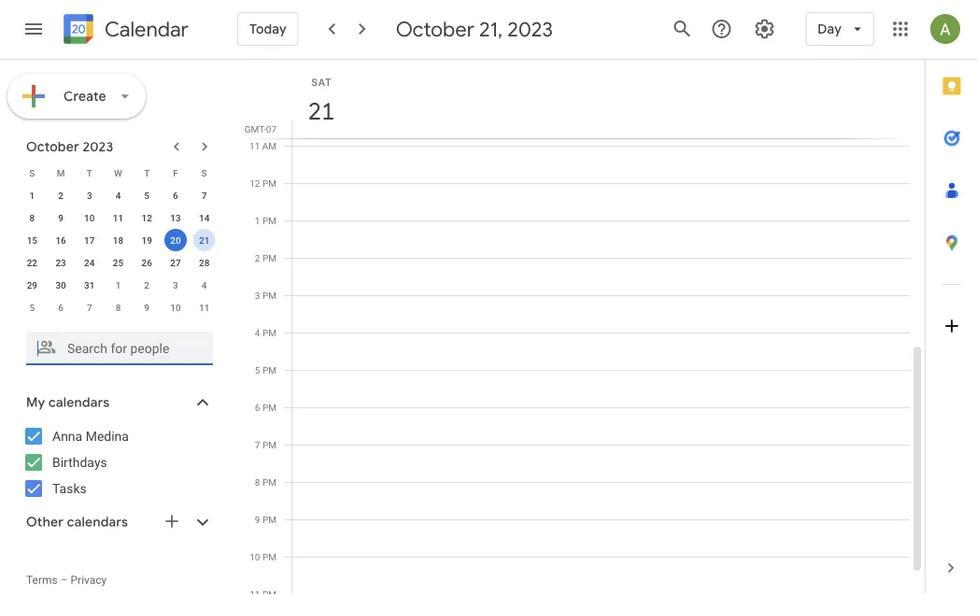 Task type: locate. For each thing, give the bounding box(es) containing it.
october
[[396, 16, 475, 42], [26, 138, 79, 155]]

12 for 12 pm
[[250, 178, 260, 189]]

5 pm from the top
[[263, 327, 277, 338]]

1 vertical spatial 7
[[87, 302, 92, 313]]

s
[[29, 167, 35, 179], [202, 167, 207, 179]]

1 vertical spatial 5
[[29, 302, 35, 313]]

1 horizontal spatial 11
[[199, 302, 210, 313]]

24 element
[[78, 251, 101, 274]]

10 for november 10 element
[[170, 302, 181, 313]]

1 horizontal spatial 8
[[116, 302, 121, 313]]

4 up 5 pm
[[255, 327, 260, 338]]

30 element
[[50, 274, 72, 296]]

0 vertical spatial 21
[[307, 96, 334, 127]]

2 horizontal spatial 1
[[255, 215, 260, 226]]

5 pm
[[255, 365, 277, 376]]

23
[[55, 257, 66, 268]]

gmt-
[[245, 123, 266, 135]]

1 down the 25 element
[[116, 279, 121, 291]]

2 vertical spatial 9
[[255, 514, 260, 525]]

1 t from the left
[[87, 167, 92, 179]]

21 cell
[[190, 229, 219, 251]]

11 pm from the top
[[263, 551, 277, 563]]

5 up 12 "element"
[[144, 190, 150, 201]]

pm for 5 pm
[[263, 365, 277, 376]]

1 horizontal spatial 7
[[202, 190, 207, 201]]

4
[[116, 190, 121, 201], [202, 279, 207, 291], [255, 327, 260, 338]]

6 down f
[[173, 190, 178, 201]]

11 down november 4 'element'
[[199, 302, 210, 313]]

8 up 15 element
[[29, 212, 35, 223]]

pm up 6 pm
[[263, 365, 277, 376]]

2 vertical spatial 7
[[255, 439, 260, 451]]

20, today element
[[164, 229, 187, 251]]

10 up 17
[[84, 212, 95, 223]]

0 horizontal spatial s
[[29, 167, 35, 179]]

2 t from the left
[[144, 167, 150, 179]]

0 horizontal spatial 8
[[29, 212, 35, 223]]

2 horizontal spatial 6
[[255, 402, 260, 413]]

1 horizontal spatial october
[[396, 16, 475, 42]]

1 horizontal spatial 2023
[[508, 16, 553, 42]]

12
[[250, 178, 260, 189], [142, 212, 152, 223]]

0 horizontal spatial 11
[[113, 212, 124, 223]]

1 vertical spatial 4
[[202, 279, 207, 291]]

2 horizontal spatial 11
[[250, 140, 260, 151]]

day
[[818, 21, 842, 37]]

0 horizontal spatial 2023
[[83, 138, 113, 155]]

1 vertical spatial 6
[[58, 302, 63, 313]]

1 vertical spatial 2023
[[83, 138, 113, 155]]

privacy link
[[71, 574, 107, 587]]

3
[[87, 190, 92, 201], [173, 279, 178, 291], [255, 290, 260, 301]]

28 element
[[193, 251, 216, 274]]

6 inside 21 grid
[[255, 402, 260, 413]]

0 horizontal spatial 1
[[29, 190, 35, 201]]

2023
[[508, 16, 553, 42], [83, 138, 113, 155]]

5 row from the top
[[18, 251, 219, 274]]

1 vertical spatial 8
[[116, 302, 121, 313]]

3 up 10 element
[[87, 190, 92, 201]]

0 horizontal spatial 10
[[84, 212, 95, 223]]

1 horizontal spatial 5
[[144, 190, 150, 201]]

1 vertical spatial calendars
[[67, 514, 128, 531]]

november 4 element
[[193, 274, 216, 296]]

my calendars button
[[4, 388, 232, 418]]

13 element
[[164, 207, 187, 229]]

1 vertical spatial 1
[[255, 215, 260, 226]]

2 inside grid
[[255, 252, 260, 264]]

0 horizontal spatial 2
[[58, 190, 63, 201]]

0 horizontal spatial t
[[87, 167, 92, 179]]

0 vertical spatial calendars
[[49, 394, 110, 411]]

3 pm
[[255, 290, 277, 301]]

11 left the am
[[250, 140, 260, 151]]

6 pm from the top
[[263, 365, 277, 376]]

3 inside 21 grid
[[255, 290, 260, 301]]

7
[[202, 190, 207, 201], [87, 302, 92, 313], [255, 439, 260, 451]]

12 inside "element"
[[142, 212, 152, 223]]

2 pm
[[255, 252, 277, 264]]

10 down 9 pm
[[250, 551, 260, 563]]

7 down 31 element
[[87, 302, 92, 313]]

2 horizontal spatial 4
[[255, 327, 260, 338]]

4 up november 11 element
[[202, 279, 207, 291]]

pm for 9 pm
[[263, 514, 277, 525]]

october 2023
[[26, 138, 113, 155]]

18 element
[[107, 229, 129, 251]]

4 row from the top
[[18, 229, 219, 251]]

2
[[58, 190, 63, 201], [255, 252, 260, 264], [144, 279, 150, 291]]

row group
[[18, 184, 219, 319]]

0 vertical spatial 2023
[[508, 16, 553, 42]]

other calendars
[[26, 514, 128, 531]]

1
[[29, 190, 35, 201], [255, 215, 260, 226], [116, 279, 121, 291]]

10 pm from the top
[[263, 514, 277, 525]]

9 down november 2 element
[[144, 302, 150, 313]]

5 down 29 element
[[29, 302, 35, 313]]

1 horizontal spatial 10
[[170, 302, 181, 313]]

2 horizontal spatial 7
[[255, 439, 260, 451]]

4 pm from the top
[[263, 290, 277, 301]]

2 down m
[[58, 190, 63, 201]]

s left m
[[29, 167, 35, 179]]

1 horizontal spatial 4
[[202, 279, 207, 291]]

saturday, october 21 element
[[300, 90, 343, 133]]

0 horizontal spatial 21
[[199, 235, 210, 246]]

pm for 4 pm
[[263, 327, 277, 338]]

2 horizontal spatial 9
[[255, 514, 260, 525]]

27
[[170, 257, 181, 268]]

6 up 7 pm on the bottom of the page
[[255, 402, 260, 413]]

november 9 element
[[136, 296, 158, 319]]

calendars
[[49, 394, 110, 411], [67, 514, 128, 531]]

7 inside 21 grid
[[255, 439, 260, 451]]

11 element
[[107, 207, 129, 229]]

0 vertical spatial october
[[396, 16, 475, 42]]

0 horizontal spatial 4
[[116, 190, 121, 201]]

0 horizontal spatial 7
[[87, 302, 92, 313]]

1 horizontal spatial 1
[[116, 279, 121, 291]]

11 for 11 element
[[113, 212, 124, 223]]

3 pm from the top
[[263, 252, 277, 264]]

21 up 28
[[199, 235, 210, 246]]

2 down 1 pm
[[255, 252, 260, 264]]

calendars for other calendars
[[67, 514, 128, 531]]

privacy
[[71, 574, 107, 587]]

1 for 1 pm
[[255, 215, 260, 226]]

6 for november 6 'element' on the left of the page
[[58, 302, 63, 313]]

9 pm from the top
[[263, 477, 277, 488]]

2 vertical spatial 5
[[255, 365, 260, 376]]

pm up 7 pm on the bottom of the page
[[263, 402, 277, 413]]

2 vertical spatial 4
[[255, 327, 260, 338]]

17 element
[[78, 229, 101, 251]]

None search field
[[0, 324, 232, 365]]

5 up 6 pm
[[255, 365, 260, 376]]

2 horizontal spatial 3
[[255, 290, 260, 301]]

2 vertical spatial 1
[[116, 279, 121, 291]]

2023 right 21,
[[508, 16, 553, 42]]

calendars up anna medina
[[49, 394, 110, 411]]

october left 21,
[[396, 16, 475, 42]]

14 element
[[193, 207, 216, 229]]

7 up 8 pm
[[255, 439, 260, 451]]

1 vertical spatial 11
[[113, 212, 124, 223]]

0 horizontal spatial 5
[[29, 302, 35, 313]]

sat 21
[[307, 76, 334, 127]]

2 vertical spatial 6
[[255, 402, 260, 413]]

pm down 7 pm on the bottom of the page
[[263, 477, 277, 488]]

pm down 1 pm
[[263, 252, 277, 264]]

6 for 6 pm
[[255, 402, 260, 413]]

october 2023 grid
[[18, 162, 219, 319]]

0 vertical spatial 9
[[58, 212, 63, 223]]

0 horizontal spatial 12
[[142, 212, 152, 223]]

4 inside 21 grid
[[255, 327, 260, 338]]

10
[[84, 212, 95, 223], [170, 302, 181, 313], [250, 551, 260, 563]]

row containing 1
[[18, 184, 219, 207]]

21 column header
[[292, 60, 910, 138]]

1 horizontal spatial 12
[[250, 178, 260, 189]]

pm for 10 pm
[[263, 551, 277, 563]]

8
[[29, 212, 35, 223], [116, 302, 121, 313], [255, 477, 260, 488]]

1 horizontal spatial 21
[[307, 96, 334, 127]]

6 down 30 element
[[58, 302, 63, 313]]

pm up 8 pm
[[263, 439, 277, 451]]

17
[[84, 235, 95, 246]]

1 horizontal spatial 6
[[173, 190, 178, 201]]

8 pm from the top
[[263, 439, 277, 451]]

6
[[173, 190, 178, 201], [58, 302, 63, 313], [255, 402, 260, 413]]

1 horizontal spatial 9
[[144, 302, 150, 313]]

calendar heading
[[101, 16, 189, 43]]

5 for november 5 element
[[29, 302, 35, 313]]

1 vertical spatial 21
[[199, 235, 210, 246]]

row containing 5
[[18, 296, 219, 319]]

4 inside 'element'
[[202, 279, 207, 291]]

1 horizontal spatial 3
[[173, 279, 178, 291]]

2 horizontal spatial 10
[[250, 551, 260, 563]]

november 2 element
[[136, 274, 158, 296]]

1 horizontal spatial t
[[144, 167, 150, 179]]

0 vertical spatial 5
[[144, 190, 150, 201]]

1 horizontal spatial 2
[[144, 279, 150, 291]]

8 down november 1 element
[[116, 302, 121, 313]]

1 vertical spatial 9
[[144, 302, 150, 313]]

m
[[57, 167, 65, 179]]

7 row from the top
[[18, 296, 219, 319]]

12 inside 21 grid
[[250, 178, 260, 189]]

1 pm from the top
[[263, 178, 277, 189]]

0 horizontal spatial 6
[[58, 302, 63, 313]]

other calendars button
[[4, 508, 232, 537]]

21 down sat
[[307, 96, 334, 127]]

day button
[[806, 7, 875, 51]]

6 row from the top
[[18, 274, 219, 296]]

10 for 10 element
[[84, 212, 95, 223]]

1 up 15 element
[[29, 190, 35, 201]]

12 down 11 am
[[250, 178, 260, 189]]

row containing 15
[[18, 229, 219, 251]]

pm up 2 pm
[[263, 215, 277, 226]]

1 vertical spatial 2
[[255, 252, 260, 264]]

10 for 10 pm
[[250, 551, 260, 563]]

row containing 22
[[18, 251, 219, 274]]

26 element
[[136, 251, 158, 274]]

create
[[64, 88, 106, 105]]

1 inside grid
[[255, 215, 260, 226]]

7 up 14 element
[[202, 190, 207, 201]]

9 up 10 pm
[[255, 514, 260, 525]]

8 inside 21 grid
[[255, 477, 260, 488]]

20 cell
[[161, 229, 190, 251]]

5
[[144, 190, 150, 201], [29, 302, 35, 313], [255, 365, 260, 376]]

tab list
[[926, 60, 978, 542]]

0 horizontal spatial october
[[26, 138, 79, 155]]

2 pm from the top
[[263, 215, 277, 226]]

9
[[58, 212, 63, 223], [144, 302, 150, 313], [255, 514, 260, 525]]

2 horizontal spatial 2
[[255, 252, 260, 264]]

21 element
[[193, 229, 216, 251]]

6 inside 'element'
[[58, 302, 63, 313]]

2 vertical spatial 8
[[255, 477, 260, 488]]

10 down november 3 element
[[170, 302, 181, 313]]

pm down the am
[[263, 178, 277, 189]]

november 3 element
[[164, 274, 187, 296]]

1 row from the top
[[18, 162, 219, 184]]

12 element
[[136, 207, 158, 229]]

1 horizontal spatial s
[[202, 167, 207, 179]]

8 for november 8 "element"
[[116, 302, 121, 313]]

2023 down create
[[83, 138, 113, 155]]

8 inside "element"
[[116, 302, 121, 313]]

pm down 9 pm
[[263, 551, 277, 563]]

10 inside 21 grid
[[250, 551, 260, 563]]

0 vertical spatial 1
[[29, 190, 35, 201]]

12 up 19
[[142, 212, 152, 223]]

5 inside 21 grid
[[255, 365, 260, 376]]

9 up 16 element at the top left
[[58, 212, 63, 223]]

1 vertical spatial 12
[[142, 212, 152, 223]]

october for october 2023
[[26, 138, 79, 155]]

18
[[113, 235, 124, 246]]

2 vertical spatial 2
[[144, 279, 150, 291]]

3 row from the top
[[18, 207, 219, 229]]

2 row from the top
[[18, 184, 219, 207]]

1 vertical spatial october
[[26, 138, 79, 155]]

1 down the 12 pm
[[255, 215, 260, 226]]

anna medina
[[52, 429, 129, 444]]

8 for 8 pm
[[255, 477, 260, 488]]

t right m
[[87, 167, 92, 179]]

11 for 11 am
[[250, 140, 260, 151]]

8 down 7 pm on the bottom of the page
[[255, 477, 260, 488]]

0 vertical spatial 10
[[84, 212, 95, 223]]

october up m
[[26, 138, 79, 155]]

calendars down tasks at the left
[[67, 514, 128, 531]]

pm for 3 pm
[[263, 290, 277, 301]]

07
[[266, 123, 277, 135]]

terms
[[26, 574, 58, 587]]

main drawer image
[[22, 18, 45, 40]]

birthdays
[[52, 455, 107, 470]]

2 down 26 element
[[144, 279, 150, 291]]

11 am
[[250, 140, 277, 151]]

23 element
[[50, 251, 72, 274]]

0 vertical spatial 7
[[202, 190, 207, 201]]

pm for 1 pm
[[263, 215, 277, 226]]

t left f
[[144, 167, 150, 179]]

0 vertical spatial 11
[[250, 140, 260, 151]]

3 down 27 element
[[173, 279, 178, 291]]

4 up 11 element
[[116, 190, 121, 201]]

24
[[84, 257, 95, 268]]

Search for people text field
[[37, 332, 202, 365]]

2 horizontal spatial 5
[[255, 365, 260, 376]]

0 vertical spatial 2
[[58, 190, 63, 201]]

7 pm from the top
[[263, 402, 277, 413]]

2 horizontal spatial 8
[[255, 477, 260, 488]]

11
[[250, 140, 260, 151], [113, 212, 124, 223], [199, 302, 210, 313]]

0 vertical spatial 12
[[250, 178, 260, 189]]

1 vertical spatial 10
[[170, 302, 181, 313]]

row
[[18, 162, 219, 184], [18, 184, 219, 207], [18, 207, 219, 229], [18, 229, 219, 251], [18, 251, 219, 274], [18, 274, 219, 296], [18, 296, 219, 319]]

3 down 2 pm
[[255, 290, 260, 301]]

pm up 5 pm
[[263, 327, 277, 338]]

pm for 8 pm
[[263, 477, 277, 488]]

s right f
[[202, 167, 207, 179]]

15
[[27, 235, 37, 246]]

9 inside 21 grid
[[255, 514, 260, 525]]

t
[[87, 167, 92, 179], [144, 167, 150, 179]]

pm down 8 pm
[[263, 514, 277, 525]]

november 1 element
[[107, 274, 129, 296]]

2 vertical spatial 10
[[250, 551, 260, 563]]

11 up '18'
[[113, 212, 124, 223]]

pm
[[263, 178, 277, 189], [263, 215, 277, 226], [263, 252, 277, 264], [263, 290, 277, 301], [263, 327, 277, 338], [263, 365, 277, 376], [263, 402, 277, 413], [263, 439, 277, 451], [263, 477, 277, 488], [263, 514, 277, 525], [263, 551, 277, 563]]

21
[[307, 96, 334, 127], [199, 235, 210, 246]]

11 inside 21 grid
[[250, 140, 260, 151]]

pm down 2 pm
[[263, 290, 277, 301]]

2 vertical spatial 11
[[199, 302, 210, 313]]



Task type: describe. For each thing, give the bounding box(es) containing it.
12 pm
[[250, 178, 277, 189]]

november 5 element
[[21, 296, 43, 319]]

12 for 12
[[142, 212, 152, 223]]

9 pm
[[255, 514, 277, 525]]

gmt-07
[[245, 123, 277, 135]]

calendar element
[[60, 10, 189, 51]]

row containing 29
[[18, 274, 219, 296]]

1 for november 1 element
[[116, 279, 121, 291]]

october for october 21, 2023
[[396, 16, 475, 42]]

pm for 6 pm
[[263, 402, 277, 413]]

21 inside 21 element
[[199, 235, 210, 246]]

other
[[26, 514, 64, 531]]

7 for 7 pm
[[255, 439, 260, 451]]

row containing 8
[[18, 207, 219, 229]]

7 for the november 7 element
[[87, 302, 92, 313]]

14
[[199, 212, 210, 223]]

0 vertical spatial 8
[[29, 212, 35, 223]]

10 element
[[78, 207, 101, 229]]

4 for november 4 'element'
[[202, 279, 207, 291]]

settings menu image
[[754, 18, 776, 40]]

30
[[55, 279, 66, 291]]

21 inside 21 column header
[[307, 96, 334, 127]]

20
[[170, 235, 181, 246]]

october 21, 2023
[[396, 16, 553, 42]]

pm for 2 pm
[[263, 252, 277, 264]]

22 element
[[21, 251, 43, 274]]

november 6 element
[[50, 296, 72, 319]]

terms link
[[26, 574, 58, 587]]

16
[[55, 235, 66, 246]]

my
[[26, 394, 45, 411]]

november 11 element
[[193, 296, 216, 319]]

row group containing 1
[[18, 184, 219, 319]]

3 for 3 pm
[[255, 290, 260, 301]]

9 for november 9 element
[[144, 302, 150, 313]]

29 element
[[21, 274, 43, 296]]

31 element
[[78, 274, 101, 296]]

15 element
[[21, 229, 43, 251]]

terms – privacy
[[26, 574, 107, 587]]

11 for november 11 element
[[199, 302, 210, 313]]

9 for 9 pm
[[255, 514, 260, 525]]

4 for 4 pm
[[255, 327, 260, 338]]

november 7 element
[[78, 296, 101, 319]]

28
[[199, 257, 210, 268]]

f
[[173, 167, 178, 179]]

today button
[[237, 7, 299, 51]]

add other calendars image
[[163, 512, 181, 531]]

pm for 12 pm
[[263, 178, 277, 189]]

am
[[262, 140, 277, 151]]

2 s from the left
[[202, 167, 207, 179]]

my calendars list
[[4, 422, 232, 504]]

w
[[114, 167, 122, 179]]

27 element
[[164, 251, 187, 274]]

november 10 element
[[164, 296, 187, 319]]

calendars for my calendars
[[49, 394, 110, 411]]

0 horizontal spatial 3
[[87, 190, 92, 201]]

0 vertical spatial 6
[[173, 190, 178, 201]]

25
[[113, 257, 124, 268]]

2 for november 2 element
[[144, 279, 150, 291]]

7 pm
[[255, 439, 277, 451]]

today
[[250, 21, 287, 37]]

3 for november 3 element
[[173, 279, 178, 291]]

2 for 2 pm
[[255, 252, 260, 264]]

1 s from the left
[[29, 167, 35, 179]]

my calendars
[[26, 394, 110, 411]]

tasks
[[52, 481, 87, 496]]

10 pm
[[250, 551, 277, 563]]

13
[[170, 212, 181, 223]]

row containing s
[[18, 162, 219, 184]]

21,
[[480, 16, 503, 42]]

29
[[27, 279, 37, 291]]

8 pm
[[255, 477, 277, 488]]

pm for 7 pm
[[263, 439, 277, 451]]

0 vertical spatial 4
[[116, 190, 121, 201]]

5 for 5 pm
[[255, 365, 260, 376]]

16 element
[[50, 229, 72, 251]]

1 pm
[[255, 215, 277, 226]]

19 element
[[136, 229, 158, 251]]

sat
[[311, 76, 332, 88]]

november 8 element
[[107, 296, 129, 319]]

31
[[84, 279, 95, 291]]

calendar
[[105, 16, 189, 43]]

–
[[60, 574, 68, 587]]

create button
[[7, 74, 146, 119]]

anna
[[52, 429, 82, 444]]

21 grid
[[239, 60, 925, 595]]

22
[[27, 257, 37, 268]]

26
[[142, 257, 152, 268]]

6 pm
[[255, 402, 277, 413]]

25 element
[[107, 251, 129, 274]]

medina
[[86, 429, 129, 444]]

19
[[142, 235, 152, 246]]

0 horizontal spatial 9
[[58, 212, 63, 223]]

4 pm
[[255, 327, 277, 338]]



Task type: vqa. For each thing, say whether or not it's contained in the screenshot.
rightmost 11
yes



